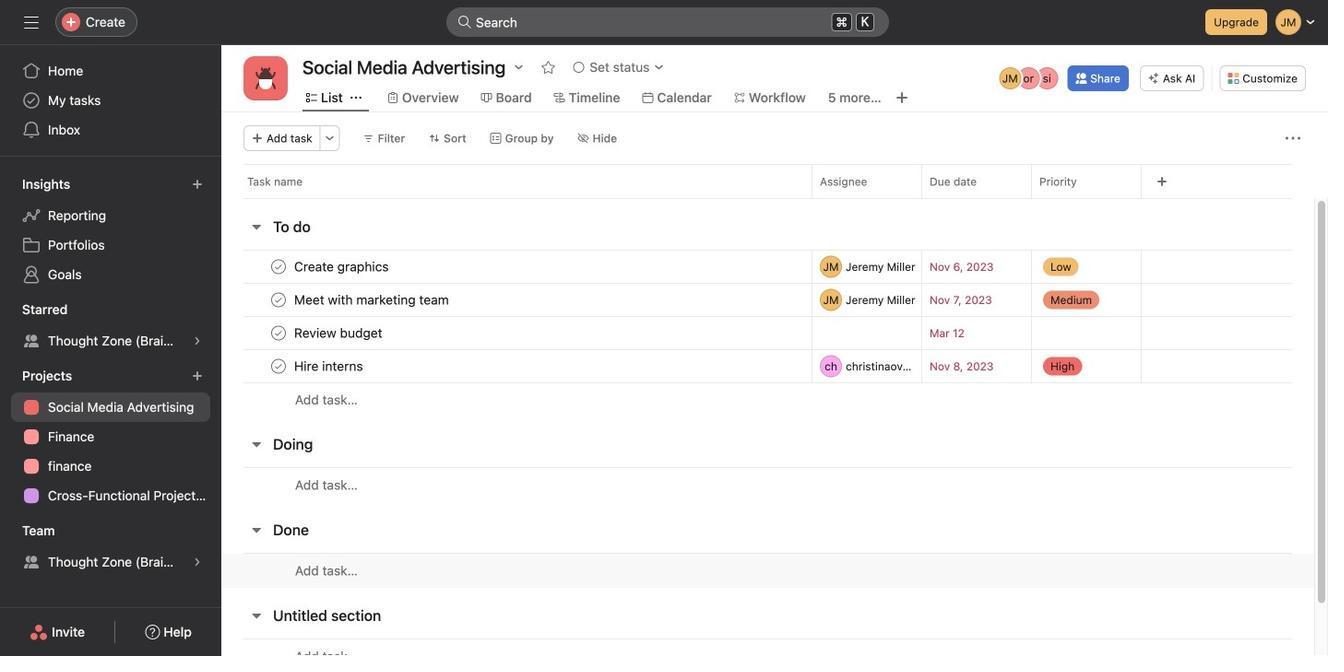 Task type: locate. For each thing, give the bounding box(es) containing it.
row
[[221, 164, 1328, 198], [243, 197, 1292, 199], [221, 250, 1314, 284], [221, 283, 1314, 317], [221, 316, 1314, 350], [221, 350, 1314, 384], [221, 383, 1314, 417], [221, 468, 1314, 503], [221, 553, 1314, 588], [221, 639, 1314, 657]]

Mark complete checkbox
[[267, 322, 290, 344], [267, 356, 290, 378]]

task name text field for create graphics cell
[[291, 258, 394, 276]]

task name text field for meet with marketing team cell
[[291, 291, 454, 309]]

add field image
[[1157, 176, 1168, 187]]

1 vertical spatial collapse task list for this group image
[[249, 609, 264, 623]]

mark complete image inside review budget cell
[[267, 322, 290, 344]]

mark complete image inside meet with marketing team cell
[[267, 289, 290, 311]]

mark complete image for task name text box inside "hire interns" cell
[[267, 356, 290, 378]]

0 vertical spatial mark complete image
[[267, 289, 290, 311]]

collapse task list for this group image
[[249, 220, 264, 234], [249, 437, 264, 452]]

2 mark complete image from the top
[[267, 322, 290, 344]]

2 mark complete checkbox from the top
[[267, 356, 290, 378]]

mark complete image inside create graphics cell
[[267, 256, 290, 278]]

mark complete image for review budget cell
[[267, 322, 290, 344]]

task name text field inside review budget cell
[[291, 324, 388, 343]]

add to starred image
[[541, 60, 556, 75]]

Mark complete checkbox
[[267, 256, 290, 278], [267, 289, 290, 311]]

Search tasks, projects, and more text field
[[446, 7, 889, 37]]

1 collapse task list for this group image from the top
[[249, 523, 264, 538]]

None field
[[446, 7, 889, 37]]

1 vertical spatial collapse task list for this group image
[[249, 437, 264, 452]]

1 vertical spatial mark complete checkbox
[[267, 289, 290, 311]]

mark complete checkbox inside review budget cell
[[267, 322, 290, 344]]

Task name text field
[[291, 291, 454, 309], [291, 357, 369, 376]]

new insights image
[[192, 179, 203, 190]]

mark complete checkbox inside create graphics cell
[[267, 256, 290, 278]]

more actions image
[[324, 133, 335, 144]]

1 vertical spatial mark complete image
[[267, 322, 290, 344]]

0 vertical spatial mark complete checkbox
[[267, 322, 290, 344]]

2 mark complete checkbox from the top
[[267, 289, 290, 311]]

2 mark complete image from the top
[[267, 356, 290, 378]]

2 collapse task list for this group image from the top
[[249, 609, 264, 623]]

1 task name text field from the top
[[291, 291, 454, 309]]

task name text field inside "hire interns" cell
[[291, 357, 369, 376]]

1 vertical spatial mark complete image
[[267, 356, 290, 378]]

0 vertical spatial collapse task list for this group image
[[249, 220, 264, 234]]

1 vertical spatial mark complete checkbox
[[267, 356, 290, 378]]

mark complete checkbox right new project or portfolio image
[[267, 356, 290, 378]]

mark complete checkbox inside meet with marketing team cell
[[267, 289, 290, 311]]

0 vertical spatial mark complete checkbox
[[267, 256, 290, 278]]

see details, thought zone (brainstorm space) image
[[192, 557, 203, 568]]

2 task name text field from the top
[[291, 324, 388, 343]]

mark complete checkbox inside "hire interns" cell
[[267, 356, 290, 378]]

0 vertical spatial task name text field
[[291, 291, 454, 309]]

1 mark complete checkbox from the top
[[267, 322, 290, 344]]

mark complete image for task name text field inside the create graphics cell
[[267, 256, 290, 278]]

1 mark complete image from the top
[[267, 256, 290, 278]]

mark complete checkbox for task name text field within review budget cell
[[267, 322, 290, 344]]

1 vertical spatial task name text field
[[291, 324, 388, 343]]

new project or portfolio image
[[192, 371, 203, 382]]

review budget cell
[[221, 316, 812, 350]]

1 mark complete checkbox from the top
[[267, 256, 290, 278]]

1 task name text field from the top
[[291, 258, 394, 276]]

collapse task list for this group image
[[249, 523, 264, 538], [249, 609, 264, 623]]

mark complete image inside "hire interns" cell
[[267, 356, 290, 378]]

0 vertical spatial task name text field
[[291, 258, 394, 276]]

task name text field inside meet with marketing team cell
[[291, 291, 454, 309]]

1 mark complete image from the top
[[267, 289, 290, 311]]

mark complete image
[[267, 289, 290, 311], [267, 322, 290, 344]]

mark complete checkbox right see details, thought zone (brainstorm space) image
[[267, 322, 290, 344]]

0 vertical spatial collapse task list for this group image
[[249, 523, 264, 538]]

mark complete image
[[267, 256, 290, 278], [267, 356, 290, 378]]

mark complete image for meet with marketing team cell
[[267, 289, 290, 311]]

task name text field inside create graphics cell
[[291, 258, 394, 276]]

hire interns cell
[[221, 350, 812, 384]]

0 vertical spatial mark complete image
[[267, 256, 290, 278]]

projects element
[[0, 360, 221, 515]]

2 task name text field from the top
[[291, 357, 369, 376]]

Task name text field
[[291, 258, 394, 276], [291, 324, 388, 343]]

1 vertical spatial task name text field
[[291, 357, 369, 376]]



Task type: vqa. For each thing, say whether or not it's contained in the screenshot.
Global element
yes



Task type: describe. For each thing, give the bounding box(es) containing it.
header done tree grid
[[221, 553, 1314, 588]]

tab actions image
[[350, 92, 361, 103]]

meet with marketing team cell
[[221, 283, 812, 317]]

header to do tree grid
[[221, 250, 1314, 417]]

insights element
[[0, 168, 221, 293]]

hide sidebar image
[[24, 15, 39, 30]]

add tab image
[[894, 90, 909, 105]]

2 collapse task list for this group image from the top
[[249, 437, 264, 452]]

starred element
[[0, 293, 221, 360]]

teams element
[[0, 515, 221, 581]]

mark complete checkbox for create graphics cell
[[267, 256, 290, 278]]

task name text field for review budget cell
[[291, 324, 388, 343]]

1 collapse task list for this group image from the top
[[249, 220, 264, 234]]

mark complete checkbox for meet with marketing team cell
[[267, 289, 290, 311]]

global element
[[0, 45, 221, 156]]

prominent image
[[457, 15, 472, 30]]

bug image
[[255, 67, 277, 89]]

see details, thought zone (brainstorm space) image
[[192, 336, 203, 347]]

mark complete checkbox for task name text box inside "hire interns" cell
[[267, 356, 290, 378]]

more actions image
[[1286, 131, 1300, 146]]

task name text field for "hire interns" cell
[[291, 357, 369, 376]]

create graphics cell
[[221, 250, 812, 284]]



